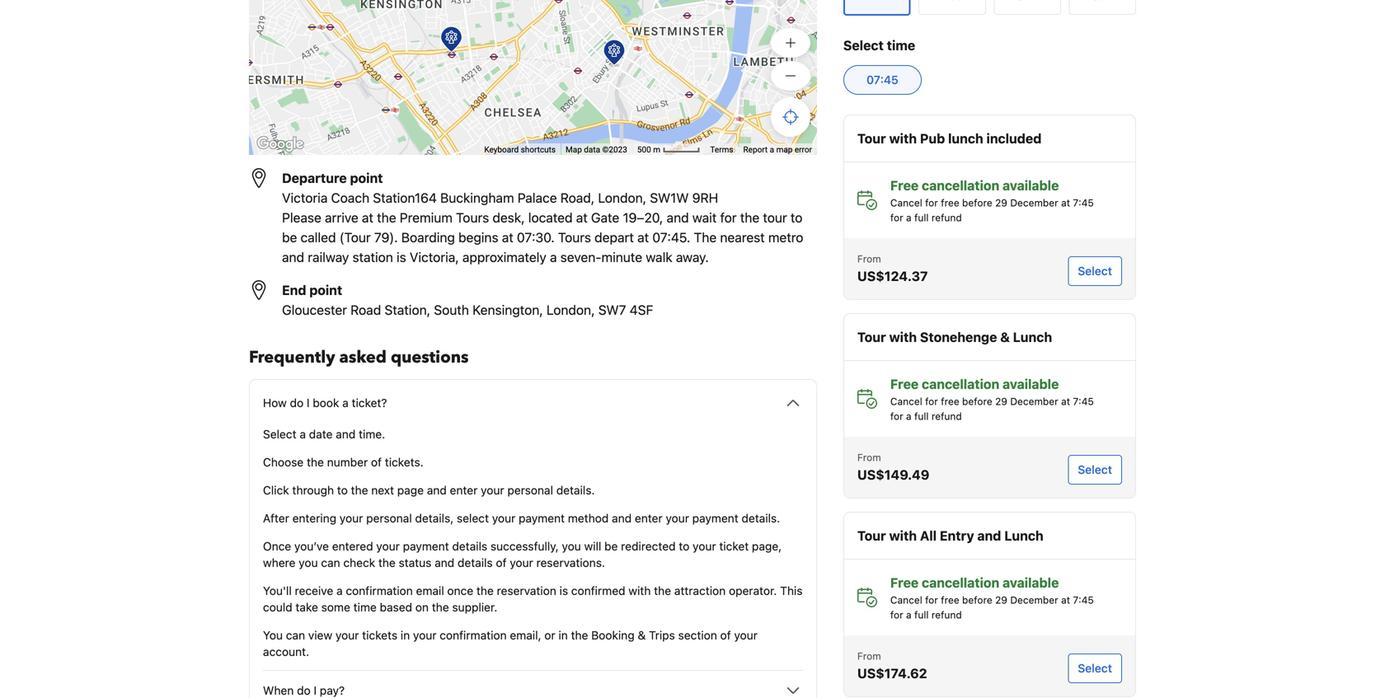 Task type: locate. For each thing, give the bounding box(es) containing it.
1 vertical spatial free
[[890, 376, 919, 392]]

3 free cancellation available cancel for free before 29 december at 7:45 for a full refund from the top
[[890, 575, 1094, 621]]

december for tour with stonehenge & lunch
[[1010, 396, 1058, 407]]

1 vertical spatial can
[[286, 629, 305, 642]]

0 horizontal spatial personal
[[366, 512, 412, 525]]

1 horizontal spatial i
[[314, 684, 317, 697]]

is down reservations.
[[559, 584, 568, 598]]

1 horizontal spatial to
[[679, 540, 689, 553]]

free cancellation available cancel for free before 29 december at 7:45 for a full refund
[[890, 178, 1094, 223], [890, 376, 1094, 422], [890, 575, 1094, 621]]

the right or
[[571, 629, 588, 642]]

take
[[296, 601, 318, 614]]

29 down included
[[995, 197, 1007, 209]]

tour with all entry and lunch
[[857, 528, 1044, 544]]

2 full from the top
[[914, 411, 929, 422]]

london, up gate in the top of the page
[[598, 190, 646, 206]]

2 vertical spatial to
[[679, 540, 689, 553]]

sw1w
[[650, 190, 689, 206]]

0 vertical spatial free cancellation available cancel for free before 29 december at 7:45 for a full refund
[[890, 178, 1094, 223]]

cancellation down lunch
[[922, 178, 999, 193]]

a
[[770, 145, 774, 155], [906, 212, 912, 223], [550, 249, 557, 265], [342, 396, 349, 410], [906, 411, 912, 422], [300, 427, 306, 441], [336, 584, 343, 598], [906, 609, 912, 621]]

with left pub at the right top of page
[[889, 131, 917, 146]]

cancellation for &
[[922, 376, 999, 392]]

a inside you'll receive a confirmation email once the reservation is confirmed with the attraction operator. this could take some time based on the supplier.
[[336, 584, 343, 598]]

2 select button from the top
[[1068, 455, 1122, 485]]

tour for tour with pub lunch included
[[857, 131, 886, 146]]

from up us$124.37
[[857, 253, 881, 265]]

1 vertical spatial of
[[496, 556, 507, 570]]

1 horizontal spatial confirmation
[[440, 629, 507, 642]]

and right status
[[435, 556, 454, 570]]

1 before from the top
[[962, 197, 992, 209]]

with for stonehenge
[[889, 329, 917, 345]]

full for us$124.37
[[914, 212, 929, 223]]

is inside departure point victoria coach station164 buckingham palace road, london, sw1w 9rh please arrive at the premium tours desk, located at gate 19–20, and wait for the tour to be called (tour 79).    boarding begins at 07:30. tours depart at 07:45.    the nearest metro and railway station is victoria, approximately a seven-minute walk away.
[[397, 249, 406, 265]]

station
[[352, 249, 393, 265]]

2 free cancellation available cancel for free before 29 december at 7:45 for a full refund from the top
[[890, 376, 1094, 422]]

refund down the tour with pub lunch included on the right top
[[931, 212, 962, 223]]

3 29 from the top
[[995, 594, 1007, 606]]

2 tour from the top
[[857, 329, 886, 345]]

before
[[962, 197, 992, 209], [962, 396, 992, 407], [962, 594, 992, 606]]

for up from us$174.62
[[890, 609, 903, 621]]

details up once
[[458, 556, 493, 570]]

tour down us$124.37
[[857, 329, 886, 345]]

free cancellation available cancel for free before 29 december at 7:45 for a full refund for &
[[890, 376, 1094, 422]]

& right stonehenge
[[1000, 329, 1010, 345]]

the inside once you've entered your payment details successfully, you will be redirected to your ticket page, where you can check the status and details of your reservations.
[[378, 556, 396, 570]]

for inside departure point victoria coach station164 buckingham palace road, london, sw1w 9rh please arrive at the premium tours desk, located at gate 19–20, and wait for the tour to be called (tour 79).    boarding begins at 07:30. tours depart at 07:45.    the nearest metro and railway station is victoria, approximately a seven-minute walk away.
[[720, 210, 737, 225]]

1 vertical spatial from
[[857, 452, 881, 463]]

in right tickets
[[401, 629, 410, 642]]

0 horizontal spatial can
[[286, 629, 305, 642]]

select button for tour with pub lunch included
[[1068, 256, 1122, 286]]

details. up method
[[556, 484, 595, 497]]

with left stonehenge
[[889, 329, 917, 345]]

1 horizontal spatial details.
[[742, 512, 780, 525]]

stonehenge
[[920, 329, 997, 345]]

0 horizontal spatial i
[[307, 396, 310, 410]]

payment up status
[[403, 540, 449, 553]]

1 horizontal spatial &
[[1000, 329, 1010, 345]]

terms link
[[710, 145, 733, 155]]

shortcuts
[[521, 145, 556, 155]]

depart
[[595, 230, 634, 245]]

available for tour with stonehenge & lunch
[[1003, 376, 1059, 392]]

cancel for stonehenge
[[890, 396, 922, 407]]

tour left all
[[857, 528, 886, 544]]

0 vertical spatial available
[[1003, 178, 1059, 193]]

email,
[[510, 629, 541, 642]]

free for all
[[941, 594, 959, 606]]

trips
[[649, 629, 675, 642]]

cancel for all
[[890, 594, 922, 606]]

or
[[544, 629, 555, 642]]

from up us$174.62
[[857, 650, 881, 662]]

free cancellation available cancel for free before 29 december at 7:45 for a full refund for entry
[[890, 575, 1094, 621]]

metro
[[768, 230, 803, 245]]

free down the tour with pub lunch included on the right top
[[941, 197, 959, 209]]

us$174.62
[[857, 666, 927, 681]]

and right page
[[427, 484, 447, 497]]

full for us$149.49
[[914, 411, 929, 422]]

tour with pub lunch included
[[857, 131, 1042, 146]]

please
[[282, 210, 321, 225]]

2 vertical spatial before
[[962, 594, 992, 606]]

point up coach
[[350, 170, 383, 186]]

19–20,
[[623, 210, 663, 225]]

1 29 from the top
[[995, 197, 1007, 209]]

07:30.
[[517, 230, 555, 245]]

free cancellation available cancel for free before 29 december at 7:45 for a full refund for lunch
[[890, 178, 1094, 223]]

2 vertical spatial free cancellation available cancel for free before 29 december at 7:45 for a full refund
[[890, 575, 1094, 621]]

2 horizontal spatial of
[[720, 629, 731, 642]]

a inside departure point victoria coach station164 buckingham palace road, london, sw1w 9rh please arrive at the premium tours desk, located at gate 19–20, and wait for the tour to be called (tour 79).    boarding begins at 07:30. tours depart at 07:45.    the nearest metro and railway station is victoria, approximately a seven-minute walk away.
[[550, 249, 557, 265]]

free down tour with stonehenge & lunch
[[941, 396, 959, 407]]

successfully,
[[490, 540, 559, 553]]

a up the some
[[336, 584, 343, 598]]

1 vertical spatial before
[[962, 396, 992, 407]]

3 from from the top
[[857, 650, 881, 662]]

0 horizontal spatial be
[[282, 230, 297, 245]]

2 available from the top
[[1003, 376, 1059, 392]]

free cancellation available cancel for free before 29 december at 7:45 for a full refund down entry
[[890, 575, 1094, 621]]

free cancellation available cancel for free before 29 december at 7:45 for a full refund down stonehenge
[[890, 376, 1094, 422]]

0 vertical spatial free
[[941, 197, 959, 209]]

cancel up the "from us$149.49"
[[890, 396, 922, 407]]

confirmation down supplier.
[[440, 629, 507, 642]]

cancel up from us$174.62
[[890, 594, 922, 606]]

from inside from us$174.62
[[857, 650, 881, 662]]

tours down buckingham
[[456, 210, 489, 225]]

1 from from the top
[[857, 253, 881, 265]]

with left all
[[889, 528, 917, 544]]

refund down tour with all entry and lunch
[[931, 609, 962, 621]]

0 vertical spatial be
[[282, 230, 297, 245]]

29 for included
[[995, 197, 1007, 209]]

begins
[[458, 230, 498, 245]]

2 vertical spatial free
[[941, 594, 959, 606]]

0 vertical spatial details
[[452, 540, 487, 553]]

& left trips
[[638, 629, 646, 642]]

3 cancellation from the top
[[922, 575, 999, 591]]

1 vertical spatial available
[[1003, 376, 1059, 392]]

map
[[776, 145, 793, 155]]

0 vertical spatial confirmation
[[346, 584, 413, 598]]

select for tour with stonehenge & lunch
[[1078, 463, 1112, 477]]

3 december from the top
[[1010, 594, 1058, 606]]

a up from us$174.62
[[906, 609, 912, 621]]

2 vertical spatial cancel
[[890, 594, 922, 606]]

2 from from the top
[[857, 452, 881, 463]]

to right tour
[[791, 210, 803, 225]]

1 available from the top
[[1003, 178, 1059, 193]]

2 vertical spatial refund
[[931, 609, 962, 621]]

2 free from the top
[[941, 396, 959, 407]]

point inside departure point victoria coach station164 buckingham palace road, london, sw1w 9rh please arrive at the premium tours desk, located at gate 19–20, and wait for the tour to be called (tour 79).    boarding begins at 07:30. tours depart at 07:45.    the nearest metro and railway station is victoria, approximately a seven-minute walk away.
[[350, 170, 383, 186]]

2 29 from the top
[[995, 396, 1007, 407]]

refund for us$124.37
[[931, 212, 962, 223]]

3 free from the top
[[941, 594, 959, 606]]

do right when
[[297, 684, 311, 697]]

payment inside once you've entered your payment details successfully, you will be redirected to your ticket page, where you can check the status and details of your reservations.
[[403, 540, 449, 553]]

2 cancellation from the top
[[922, 376, 999, 392]]

2 refund from the top
[[931, 411, 962, 422]]

1 horizontal spatial is
[[559, 584, 568, 598]]

1 7:45 from the top
[[1073, 197, 1094, 209]]

1 vertical spatial personal
[[366, 512, 412, 525]]

be right will
[[604, 540, 618, 553]]

once
[[447, 584, 473, 598]]

point inside end point gloucester road station, south kensington, london, sw7 4sf
[[309, 282, 342, 298]]

from for us$174.62
[[857, 650, 881, 662]]

free down tour with all entry and lunch
[[890, 575, 919, 591]]

a right book
[[342, 396, 349, 410]]

report a map error link
[[743, 145, 812, 155]]

a left the date
[[300, 427, 306, 441]]

1 vertical spatial full
[[914, 411, 929, 422]]

0 horizontal spatial tours
[[456, 210, 489, 225]]

0 horizontal spatial in
[[401, 629, 410, 642]]

1 free from the top
[[941, 197, 959, 209]]

2 vertical spatial december
[[1010, 594, 1058, 606]]

personal down next
[[366, 512, 412, 525]]

free down tour with all entry and lunch
[[941, 594, 959, 606]]

2 7:45 from the top
[[1073, 396, 1094, 407]]

from inside from us$124.37
[[857, 253, 881, 265]]

how do i book a ticket? button
[[263, 393, 803, 413]]

0 vertical spatial is
[[397, 249, 406, 265]]

the
[[377, 210, 396, 225], [740, 210, 759, 225], [307, 455, 324, 469], [351, 484, 368, 497], [378, 556, 396, 570], [476, 584, 494, 598], [654, 584, 671, 598], [432, 601, 449, 614], [571, 629, 588, 642]]

2 cancel from the top
[[890, 396, 922, 407]]

refund for us$149.49
[[931, 411, 962, 422]]

keyboard shortcuts button
[[484, 144, 556, 155]]

i inside how do i book a ticket? dropdown button
[[307, 396, 310, 410]]

terms
[[710, 145, 733, 155]]

you'll receive a confirmation email once the reservation is confirmed with the attraction operator. this could take some time based on the supplier.
[[263, 584, 803, 614]]

select button
[[1068, 256, 1122, 286], [1068, 455, 1122, 485], [1068, 654, 1122, 683]]

0 horizontal spatial payment
[[403, 540, 449, 553]]

from for us$124.37
[[857, 253, 881, 265]]

1 vertical spatial free cancellation available cancel for free before 29 december at 7:45 for a full refund
[[890, 376, 1094, 422]]

0 vertical spatial tours
[[456, 210, 489, 225]]

i left book
[[307, 396, 310, 410]]

1 vertical spatial free
[[941, 396, 959, 407]]

december for tour with pub lunch included
[[1010, 197, 1058, 209]]

2 vertical spatial free
[[890, 575, 919, 591]]

of right the section
[[720, 629, 731, 642]]

for down pub at the right top of page
[[925, 197, 938, 209]]

with for pub
[[889, 131, 917, 146]]

of left "tickets."
[[371, 455, 382, 469]]

your
[[481, 484, 504, 497], [340, 512, 363, 525], [492, 512, 516, 525], [666, 512, 689, 525], [376, 540, 400, 553], [693, 540, 716, 553], [510, 556, 533, 570], [335, 629, 359, 642], [413, 629, 437, 642], [734, 629, 758, 642]]

confirmation inside you'll receive a confirmation email once the reservation is confirmed with the attraction operator. this could take some time based on the supplier.
[[346, 584, 413, 598]]

1 vertical spatial london,
[[547, 302, 595, 318]]

500 m button
[[632, 143, 705, 155]]

3 refund from the top
[[931, 609, 962, 621]]

0 vertical spatial do
[[290, 396, 304, 410]]

2 vertical spatial select button
[[1068, 654, 1122, 683]]

some
[[321, 601, 350, 614]]

1 cancellation from the top
[[922, 178, 999, 193]]

from inside the "from us$149.49"
[[857, 452, 881, 463]]

2 vertical spatial cancellation
[[922, 575, 999, 591]]

1 refund from the top
[[931, 212, 962, 223]]

before for lunch
[[962, 197, 992, 209]]

time
[[887, 38, 915, 53], [353, 601, 377, 614]]

once
[[263, 540, 291, 553]]

road,
[[560, 190, 595, 206]]

the right check
[[378, 556, 396, 570]]

map region
[[249, 0, 817, 155]]

1 vertical spatial to
[[337, 484, 348, 497]]

a down '07:30.'
[[550, 249, 557, 265]]

can down you've
[[321, 556, 340, 570]]

enter up select
[[450, 484, 478, 497]]

full for us$174.62
[[914, 609, 929, 621]]

cancellation down stonehenge
[[922, 376, 999, 392]]

0 vertical spatial before
[[962, 197, 992, 209]]

free for pub
[[941, 197, 959, 209]]

book
[[313, 396, 339, 410]]

the left next
[[351, 484, 368, 497]]

1 vertical spatial december
[[1010, 396, 1058, 407]]

point up gloucester
[[309, 282, 342, 298]]

1 vertical spatial cancellation
[[922, 376, 999, 392]]

tour for tour with all entry and lunch
[[857, 528, 886, 544]]

railway
[[308, 249, 349, 265]]

1 horizontal spatial of
[[496, 556, 507, 570]]

1 full from the top
[[914, 212, 929, 223]]

of down successfully,
[[496, 556, 507, 570]]

approximately
[[462, 249, 546, 265]]

1 tour from the top
[[857, 131, 886, 146]]

1 free from the top
[[890, 178, 919, 193]]

time up 07:45
[[887, 38, 915, 53]]

1 vertical spatial be
[[604, 540, 618, 553]]

do right how
[[290, 396, 304, 410]]

a left map
[[770, 145, 774, 155]]

free for stonehenge
[[941, 396, 959, 407]]

0 vertical spatial tour
[[857, 131, 886, 146]]

payment up successfully,
[[519, 512, 565, 525]]

to
[[791, 210, 803, 225], [337, 484, 348, 497], [679, 540, 689, 553]]

2 december from the top
[[1010, 396, 1058, 407]]

located
[[528, 210, 573, 225]]

can up account.
[[286, 629, 305, 642]]

2 vertical spatial of
[[720, 629, 731, 642]]

time inside you'll receive a confirmation email once the reservation is confirmed with the attraction operator. this could take some time based on the supplier.
[[353, 601, 377, 614]]

how
[[263, 396, 287, 410]]

2 vertical spatial full
[[914, 609, 929, 621]]

time right the some
[[353, 601, 377, 614]]

0 horizontal spatial time
[[353, 601, 377, 614]]

1 free cancellation available cancel for free before 29 december at 7:45 for a full refund from the top
[[890, 178, 1094, 223]]

details down select
[[452, 540, 487, 553]]

0 vertical spatial free
[[890, 178, 919, 193]]

free cancellation available cancel for free before 29 december at 7:45 for a full refund down included
[[890, 178, 1094, 223]]

& inside you can view your tickets in your confirmation email, or in the booking & trips section of your account.
[[638, 629, 646, 642]]

1 vertical spatial do
[[297, 684, 311, 697]]

0 vertical spatial can
[[321, 556, 340, 570]]

tour
[[763, 210, 787, 225]]

is inside you'll receive a confirmation email once the reservation is confirmed with the attraction operator. this could take some time based on the supplier.
[[559, 584, 568, 598]]

4sf
[[630, 302, 653, 318]]

1 horizontal spatial point
[[350, 170, 383, 186]]

with inside you'll receive a confirmation email once the reservation is confirmed with the attraction operator. this could take some time based on the supplier.
[[629, 584, 651, 598]]

0 vertical spatial point
[[350, 170, 383, 186]]

you've
[[294, 540, 329, 553]]

from up us$149.49 at bottom
[[857, 452, 881, 463]]

you down you've
[[299, 556, 318, 570]]

3 cancel from the top
[[890, 594, 922, 606]]

2 before from the top
[[962, 396, 992, 407]]

be
[[282, 230, 297, 245], [604, 540, 618, 553]]

check
[[343, 556, 375, 570]]

you can view your tickets in your confirmation email, or in the booking & trips section of your account.
[[263, 629, 758, 659]]

1 vertical spatial 29
[[995, 396, 1007, 407]]

0 vertical spatial personal
[[507, 484, 553, 497]]

available
[[1003, 178, 1059, 193], [1003, 376, 1059, 392], [1003, 575, 1059, 591]]

500
[[637, 145, 651, 155]]

south
[[434, 302, 469, 318]]

0 vertical spatial london,
[[598, 190, 646, 206]]

1 vertical spatial cancel
[[890, 396, 922, 407]]

0 horizontal spatial you
[[299, 556, 318, 570]]

point for end
[[309, 282, 342, 298]]

attraction
[[674, 584, 726, 598]]

buckingham
[[440, 190, 514, 206]]

to down "choose the number of tickets." in the left of the page
[[337, 484, 348, 497]]

3 free from the top
[[890, 575, 919, 591]]

0 horizontal spatial confirmation
[[346, 584, 413, 598]]

7:45
[[1073, 197, 1094, 209], [1073, 396, 1094, 407], [1073, 594, 1094, 606]]

in
[[401, 629, 410, 642], [558, 629, 568, 642]]

1 select button from the top
[[1068, 256, 1122, 286]]

3 tour from the top
[[857, 528, 886, 544]]

0 horizontal spatial &
[[638, 629, 646, 642]]

500 m
[[637, 145, 662, 155]]

1 horizontal spatial tours
[[558, 230, 591, 245]]

3 before from the top
[[962, 594, 992, 606]]

view
[[308, 629, 332, 642]]

premium
[[400, 210, 453, 225]]

1 horizontal spatial in
[[558, 629, 568, 642]]

29 for and
[[995, 594, 1007, 606]]

1 december from the top
[[1010, 197, 1058, 209]]

supplier.
[[452, 601, 497, 614]]

2 vertical spatial 29
[[995, 594, 1007, 606]]

refund down tour with stonehenge & lunch
[[931, 411, 962, 422]]

keyboard shortcuts
[[484, 145, 556, 155]]

london, left "sw7"
[[547, 302, 595, 318]]

through
[[292, 484, 334, 497]]

your down on
[[413, 629, 437, 642]]

3 full from the top
[[914, 609, 929, 621]]

personal
[[507, 484, 553, 497], [366, 512, 412, 525]]

lunch
[[1013, 329, 1052, 345], [1004, 528, 1044, 544]]

to right redirected
[[679, 540, 689, 553]]

1 vertical spatial is
[[559, 584, 568, 598]]

29 down stonehenge
[[995, 396, 1007, 407]]

in right or
[[558, 629, 568, 642]]

free down the tour with pub lunch included on the right top
[[890, 178, 919, 193]]

of inside you can view your tickets in your confirmation email, or in the booking & trips section of your account.
[[720, 629, 731, 642]]

departure point victoria coach station164 buckingham palace road, london, sw1w 9rh please arrive at the premium tours desk, located at gate 19–20, and wait for the tour to be called (tour 79).    boarding begins at 07:30. tours depart at 07:45.    the nearest metro and railway station is victoria, approximately a seven-minute walk away.
[[282, 170, 803, 265]]

details. up page,
[[742, 512, 780, 525]]

map
[[566, 145, 582, 155]]

3 7:45 from the top
[[1073, 594, 1094, 606]]

0 horizontal spatial of
[[371, 455, 382, 469]]

payment up ticket
[[692, 512, 738, 525]]

before for entry
[[962, 594, 992, 606]]

receive
[[295, 584, 333, 598]]

you
[[562, 540, 581, 553], [299, 556, 318, 570]]

2 free from the top
[[890, 376, 919, 392]]

1 vertical spatial enter
[[635, 512, 663, 525]]

0 vertical spatial december
[[1010, 197, 1058, 209]]

2 horizontal spatial payment
[[692, 512, 738, 525]]

select
[[843, 38, 884, 53], [1078, 264, 1112, 278], [263, 427, 296, 441], [1078, 463, 1112, 477], [1078, 662, 1112, 675]]

0 vertical spatial details.
[[556, 484, 595, 497]]

1 horizontal spatial time
[[887, 38, 915, 53]]

can
[[321, 556, 340, 570], [286, 629, 305, 642]]

tours
[[456, 210, 489, 225], [558, 230, 591, 245]]

you up reservations.
[[562, 540, 581, 553]]

can inside once you've entered your payment details successfully, you will be redirected to your ticket page, where you can check the status and details of your reservations.
[[321, 556, 340, 570]]

confirmation inside you can view your tickets in your confirmation email, or in the booking & trips section of your account.
[[440, 629, 507, 642]]

3 select button from the top
[[1068, 654, 1122, 683]]

cancel up from us$124.37
[[890, 197, 922, 209]]

0 vertical spatial full
[[914, 212, 929, 223]]

1 cancel from the top
[[890, 197, 922, 209]]

2 vertical spatial 7:45
[[1073, 594, 1094, 606]]

google image
[[253, 134, 308, 155]]

0 vertical spatial cancel
[[890, 197, 922, 209]]

0 vertical spatial 29
[[995, 197, 1007, 209]]

before down stonehenge
[[962, 396, 992, 407]]

1 horizontal spatial london,
[[598, 190, 646, 206]]

how do i book a ticket?
[[263, 396, 387, 410]]

1 vertical spatial details.
[[742, 512, 780, 525]]

personal up after entering your personal details, select your payment method and enter your payment details.
[[507, 484, 553, 497]]

0 vertical spatial to
[[791, 210, 803, 225]]

do for when
[[297, 684, 311, 697]]

1 vertical spatial confirmation
[[440, 629, 507, 642]]

before for &
[[962, 396, 992, 407]]

full
[[914, 212, 929, 223], [914, 411, 929, 422], [914, 609, 929, 621]]

from
[[857, 253, 881, 265], [857, 452, 881, 463], [857, 650, 881, 662]]

enter up redirected
[[635, 512, 663, 525]]

0 vertical spatial &
[[1000, 329, 1010, 345]]

for down tour with stonehenge & lunch
[[925, 396, 938, 407]]

0 vertical spatial refund
[[931, 212, 962, 223]]

1 vertical spatial i
[[314, 684, 317, 697]]

m
[[653, 145, 660, 155]]

of inside once you've entered your payment details successfully, you will be redirected to your ticket page, where you can check the status and details of your reservations.
[[496, 556, 507, 570]]

0 horizontal spatial is
[[397, 249, 406, 265]]

for right wait
[[720, 210, 737, 225]]

the up 79).
[[377, 210, 396, 225]]

1 vertical spatial select button
[[1068, 455, 1122, 485]]

0 vertical spatial lunch
[[1013, 329, 1052, 345]]

i inside when do i pay? dropdown button
[[314, 684, 317, 697]]

and right entry
[[977, 528, 1001, 544]]

1 vertical spatial time
[[353, 601, 377, 614]]

can inside you can view your tickets in your confirmation email, or in the booking & trips section of your account.
[[286, 629, 305, 642]]

lunch right stonehenge
[[1013, 329, 1052, 345]]

free
[[941, 197, 959, 209], [941, 396, 959, 407], [941, 594, 959, 606]]

with right confirmed
[[629, 584, 651, 598]]

29 for lunch
[[995, 396, 1007, 407]]

frequently
[[249, 346, 335, 369]]

1 horizontal spatial can
[[321, 556, 340, 570]]

3 available from the top
[[1003, 575, 1059, 591]]

29 down tour with all entry and lunch
[[995, 594, 1007, 606]]

0 vertical spatial you
[[562, 540, 581, 553]]



Task type: describe. For each thing, give the bounding box(es) containing it.
available for tour with pub lunch included
[[1003, 178, 1059, 193]]

1 vertical spatial tours
[[558, 230, 591, 245]]

a up the "from us$149.49"
[[906, 411, 912, 422]]

a inside dropdown button
[[342, 396, 349, 410]]

9rh
[[692, 190, 718, 206]]

select for tour with all entry and lunch
[[1078, 662, 1112, 675]]

confirmed
[[571, 584, 625, 598]]

your up select
[[481, 484, 504, 497]]

cancel for pub
[[890, 197, 922, 209]]

station,
[[385, 302, 430, 318]]

when do i pay? button
[[263, 681, 803, 698]]

select button for tour with all entry and lunch
[[1068, 654, 1122, 683]]

be inside departure point victoria coach station164 buckingham palace road, london, sw1w 9rh please arrive at the premium tours desk, located at gate 19–20, and wait for the tour to be called (tour 79).    boarding begins at 07:30. tours depart at 07:45.    the nearest metro and railway station is victoria, approximately a seven-minute walk away.
[[282, 230, 297, 245]]

your right view
[[335, 629, 359, 642]]

will
[[584, 540, 601, 553]]

after entering your personal details, select your payment method and enter your payment details.
[[263, 512, 780, 525]]

coach
[[331, 190, 369, 206]]

free for all
[[890, 575, 919, 591]]

available for tour with all entry and lunch
[[1003, 575, 1059, 591]]

your down successfully,
[[510, 556, 533, 570]]

london, inside departure point victoria coach station164 buckingham palace road, london, sw1w 9rh please arrive at the premium tours desk, located at gate 19–20, and wait for the tour to be called (tour 79).    boarding begins at 07:30. tours depart at 07:45.    the nearest metro and railway station is victoria, approximately a seven-minute walk away.
[[598, 190, 646, 206]]

wait
[[692, 210, 717, 225]]

from for us$149.49
[[857, 452, 881, 463]]

how do i book a ticket? element
[[263, 413, 803, 660]]

entering
[[292, 512, 336, 525]]

tour for tour with stonehenge & lunch
[[857, 329, 886, 345]]

email
[[416, 584, 444, 598]]

select
[[457, 512, 489, 525]]

1 in from the left
[[401, 629, 410, 642]]

0 horizontal spatial to
[[337, 484, 348, 497]]

1 horizontal spatial enter
[[635, 512, 663, 525]]

victoria
[[282, 190, 328, 206]]

you'll
[[263, 584, 292, 598]]

your up redirected
[[666, 512, 689, 525]]

ticket?
[[352, 396, 387, 410]]

end point gloucester road station, south kensington, london, sw7 4sf
[[282, 282, 653, 318]]

keyboard
[[484, 145, 519, 155]]

1 horizontal spatial payment
[[519, 512, 565, 525]]

select for tour with pub lunch included
[[1078, 264, 1112, 278]]

select time
[[843, 38, 915, 53]]

the left the attraction
[[654, 584, 671, 598]]

your right select
[[492, 512, 516, 525]]

refund for us$174.62
[[931, 609, 962, 621]]

departure
[[282, 170, 347, 186]]

0 vertical spatial enter
[[450, 484, 478, 497]]

report a map error
[[743, 145, 812, 155]]

the up "nearest"
[[740, 210, 759, 225]]

select button for tour with stonehenge & lunch
[[1068, 455, 1122, 485]]

0 horizontal spatial details.
[[556, 484, 595, 497]]

gloucester
[[282, 302, 347, 318]]

station164
[[373, 190, 437, 206]]

1 horizontal spatial you
[[562, 540, 581, 553]]

page,
[[752, 540, 782, 553]]

account.
[[263, 645, 309, 659]]

included
[[986, 131, 1042, 146]]

end
[[282, 282, 306, 298]]

where
[[263, 556, 296, 570]]

for up the "from us$149.49"
[[890, 411, 903, 422]]

desk,
[[492, 210, 525, 225]]

and right method
[[612, 512, 632, 525]]

minute
[[601, 249, 642, 265]]

from us$174.62
[[857, 650, 927, 681]]

to inside departure point victoria coach station164 buckingham palace road, london, sw1w 9rh please arrive at the premium tours desk, located at gate 19–20, and wait for the tour to be called (tour 79).    boarding begins at 07:30. tours depart at 07:45.    the nearest metro and railway station is victoria, approximately a seven-minute walk away.
[[791, 210, 803, 225]]

walk
[[646, 249, 672, 265]]

arrive
[[325, 210, 358, 225]]

1 vertical spatial lunch
[[1004, 528, 1044, 544]]

entry
[[940, 528, 974, 544]]

choose the number of tickets.
[[263, 455, 424, 469]]

time.
[[359, 427, 385, 441]]

your down the operator.
[[734, 629, 758, 642]]

click
[[263, 484, 289, 497]]

the inside you can view your tickets in your confirmation email, or in the booking & trips section of your account.
[[571, 629, 588, 642]]

kensington,
[[472, 302, 543, 318]]

you
[[263, 629, 283, 642]]

when
[[263, 684, 294, 697]]

number
[[327, 455, 368, 469]]

page
[[397, 484, 424, 497]]

road
[[351, 302, 381, 318]]

london, inside end point gloucester road station, south kensington, london, sw7 4sf
[[547, 302, 595, 318]]

a up from us$124.37
[[906, 212, 912, 223]]

do for how
[[290, 396, 304, 410]]

boarding
[[401, 230, 455, 245]]

click through to the next page and enter your personal details.
[[263, 484, 595, 497]]

section
[[678, 629, 717, 642]]

79).
[[374, 230, 398, 245]]

away.
[[676, 249, 709, 265]]

all
[[920, 528, 937, 544]]

1 vertical spatial you
[[299, 556, 318, 570]]

1 vertical spatial details
[[458, 556, 493, 570]]

december for tour with all entry and lunch
[[1010, 594, 1058, 606]]

select inside "how do i book a ticket?" element
[[263, 427, 296, 441]]

your up entered
[[340, 512, 363, 525]]

ticket
[[719, 540, 749, 553]]

(tour
[[339, 230, 371, 245]]

i for book
[[307, 396, 310, 410]]

1 horizontal spatial personal
[[507, 484, 553, 497]]

when do i pay?
[[263, 684, 345, 697]]

could
[[263, 601, 292, 614]]

data
[[584, 145, 600, 155]]

your up status
[[376, 540, 400, 553]]

after
[[263, 512, 289, 525]]

to inside once you've entered your payment details successfully, you will be redirected to your ticket page, where you can check the status and details of your reservations.
[[679, 540, 689, 553]]

point for departure
[[350, 170, 383, 186]]

palace
[[518, 190, 557, 206]]

the right on
[[432, 601, 449, 614]]

map data ©2023
[[566, 145, 627, 155]]

status
[[399, 556, 431, 570]]

©2023
[[602, 145, 627, 155]]

the
[[694, 230, 717, 245]]

free for stonehenge
[[890, 376, 919, 392]]

lunch
[[948, 131, 983, 146]]

cancellation for entry
[[922, 575, 999, 591]]

be inside once you've entered your payment details successfully, you will be redirected to your ticket page, where you can check the status and details of your reservations.
[[604, 540, 618, 553]]

7:45 for tour with stonehenge & lunch
[[1073, 396, 1094, 407]]

i for pay?
[[314, 684, 317, 697]]

from us$149.49
[[857, 452, 929, 483]]

7:45 for tour with pub lunch included
[[1073, 197, 1094, 209]]

for down all
[[925, 594, 938, 606]]

gate
[[591, 210, 619, 225]]

nearest
[[720, 230, 765, 245]]

the up supplier.
[[476, 584, 494, 598]]

and right the date
[[336, 427, 356, 441]]

the up through
[[307, 455, 324, 469]]

once you've entered your payment details successfully, you will be redirected to your ticket page, where you can check the status and details of your reservations.
[[263, 540, 782, 570]]

your left ticket
[[693, 540, 716, 553]]

2 in from the left
[[558, 629, 568, 642]]

free for pub
[[890, 178, 919, 193]]

for up from us$124.37
[[890, 212, 903, 223]]

and down called
[[282, 249, 304, 265]]

reservation
[[497, 584, 556, 598]]

next
[[371, 484, 394, 497]]

tour with stonehenge & lunch
[[857, 329, 1052, 345]]

7:45 for tour with all entry and lunch
[[1073, 594, 1094, 606]]

redirected
[[621, 540, 676, 553]]

with for all
[[889, 528, 917, 544]]

choose
[[263, 455, 304, 469]]

and up 07:45.
[[667, 210, 689, 225]]

cancellation for lunch
[[922, 178, 999, 193]]

and inside once you've entered your payment details successfully, you will be redirected to your ticket page, where you can check the status and details of your reservations.
[[435, 556, 454, 570]]



Task type: vqa. For each thing, say whether or not it's contained in the screenshot.
12 within option
no



